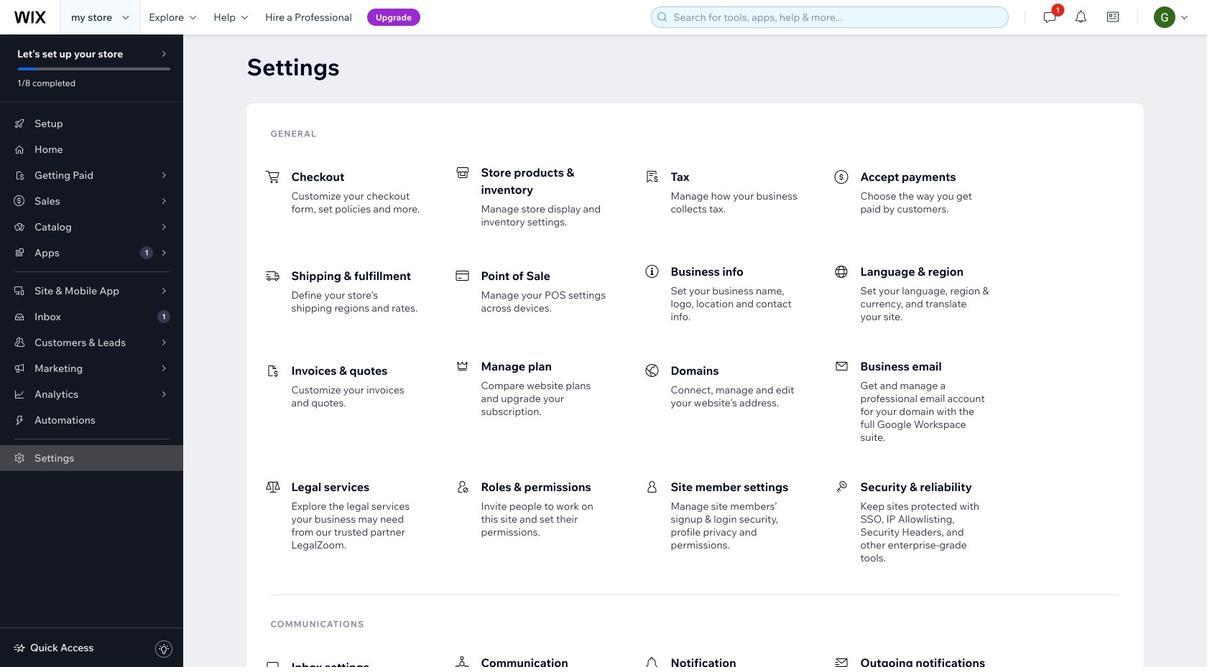 Task type: locate. For each thing, give the bounding box(es) containing it.
Search for tools, apps, help & more... field
[[669, 7, 1004, 27]]

sidebar element
[[0, 35, 183, 668]]

communications-section element
[[260, 633, 1131, 668]]



Task type: vqa. For each thing, say whether or not it's contained in the screenshot.
SIDEBAR ELEMENT
yes



Task type: describe. For each thing, give the bounding box(es) containing it.
general-section element
[[260, 142, 1131, 578]]



